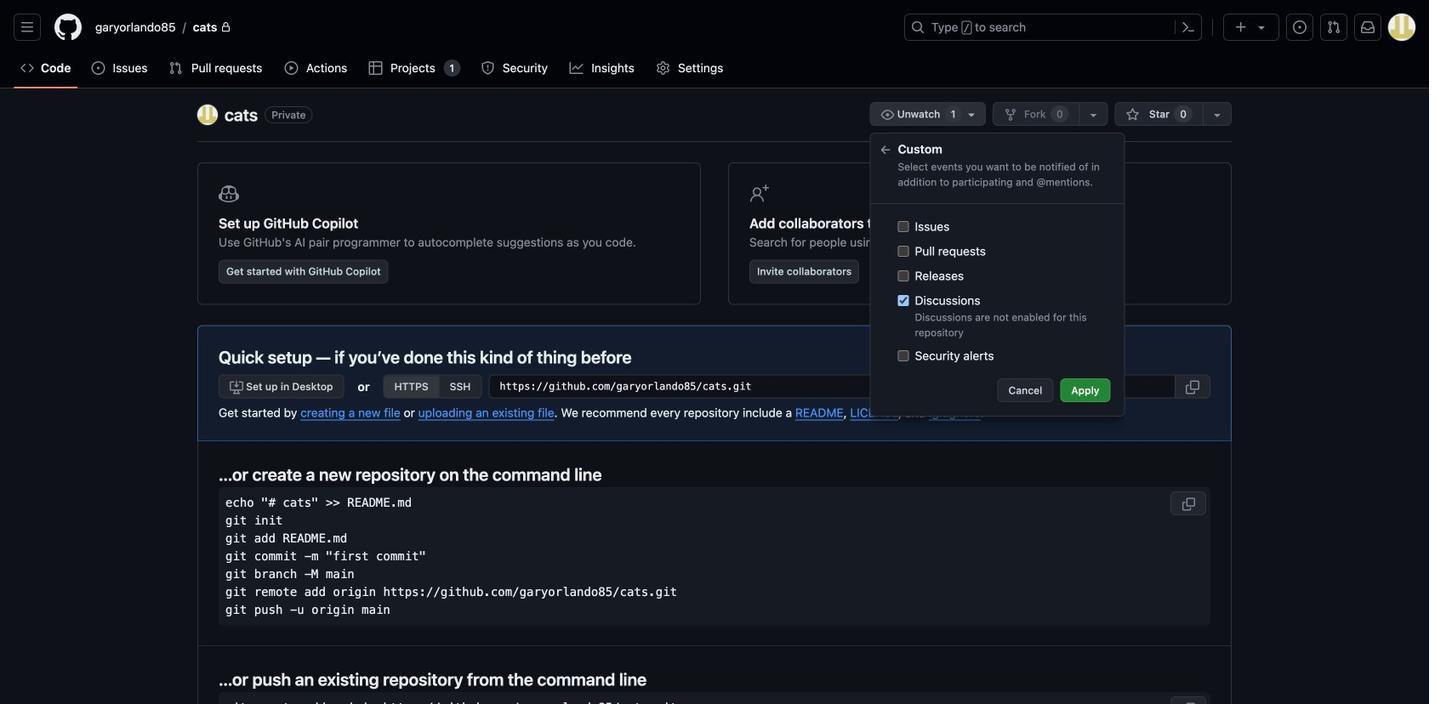 Task type: vqa. For each thing, say whether or not it's contained in the screenshot.
"lock" image
yes



Task type: describe. For each thing, give the bounding box(es) containing it.
1 vertical spatial copy to clipboard image
[[1182, 498, 1196, 512]]

1 horizontal spatial git pull request image
[[1328, 20, 1341, 34]]

shield image
[[481, 61, 495, 75]]

homepage image
[[54, 14, 82, 41]]

0 vertical spatial copy to clipboard image
[[1186, 381, 1200, 394]]

issue opened image for the right the "git pull request" image
[[1294, 20, 1307, 34]]

command palette image
[[1182, 20, 1196, 34]]

code image
[[20, 61, 34, 75]]

copy to clipboard image
[[1182, 703, 1196, 705]]

graph image
[[570, 61, 584, 75]]

lock image
[[221, 22, 231, 32]]

plus image
[[1235, 20, 1249, 34]]

issue opened image for the bottom the "git pull request" image
[[91, 61, 105, 75]]

eye image
[[881, 108, 895, 122]]

return to menu image
[[880, 143, 893, 157]]

triangle down image
[[1255, 20, 1269, 34]]



Task type: locate. For each thing, give the bounding box(es) containing it.
repo forked image
[[1004, 108, 1018, 122]]

person add image
[[750, 184, 770, 204]]

1 vertical spatial git pull request image
[[169, 61, 183, 75]]

desktop download image
[[230, 381, 243, 394]]

play image
[[285, 61, 298, 75]]

0 users starred this repository element
[[1175, 106, 1193, 123]]

1 vertical spatial issue opened image
[[91, 61, 105, 75]]

1 horizontal spatial issue opened image
[[1294, 20, 1307, 34]]

list
[[89, 14, 894, 41]]

issue opened image right triangle down "icon"
[[1294, 20, 1307, 34]]

0 vertical spatial git pull request image
[[1328, 20, 1341, 34]]

git pull request image
[[1328, 20, 1341, 34], [169, 61, 183, 75]]

see your forks of this repository image
[[1087, 108, 1101, 122]]

owner avatar image
[[197, 105, 218, 125]]

issue opened image
[[1294, 20, 1307, 34], [91, 61, 105, 75]]

gear image
[[657, 61, 670, 75]]

copilot image
[[219, 184, 239, 204]]

star image
[[1127, 108, 1140, 122]]

None checkbox
[[898, 246, 909, 257], [898, 271, 909, 282], [898, 246, 909, 257], [898, 271, 909, 282]]

copy to clipboard image
[[1186, 381, 1200, 394], [1182, 498, 1196, 512]]

Clone URL text field
[[489, 375, 1176, 399]]

custom dialog dialog
[[870, 126, 1126, 431]]

add this repository to a list image
[[1211, 108, 1225, 122]]

0 horizontal spatial git pull request image
[[169, 61, 183, 75]]

notifications image
[[1362, 20, 1375, 34]]

None checkbox
[[898, 221, 909, 232], [898, 295, 909, 306], [898, 351, 909, 362], [898, 221, 909, 232], [898, 295, 909, 306], [898, 351, 909, 362]]

0 vertical spatial issue opened image
[[1294, 20, 1307, 34]]

table image
[[369, 61, 383, 75]]

issue opened image right code icon
[[91, 61, 105, 75]]

0 horizontal spatial issue opened image
[[91, 61, 105, 75]]



